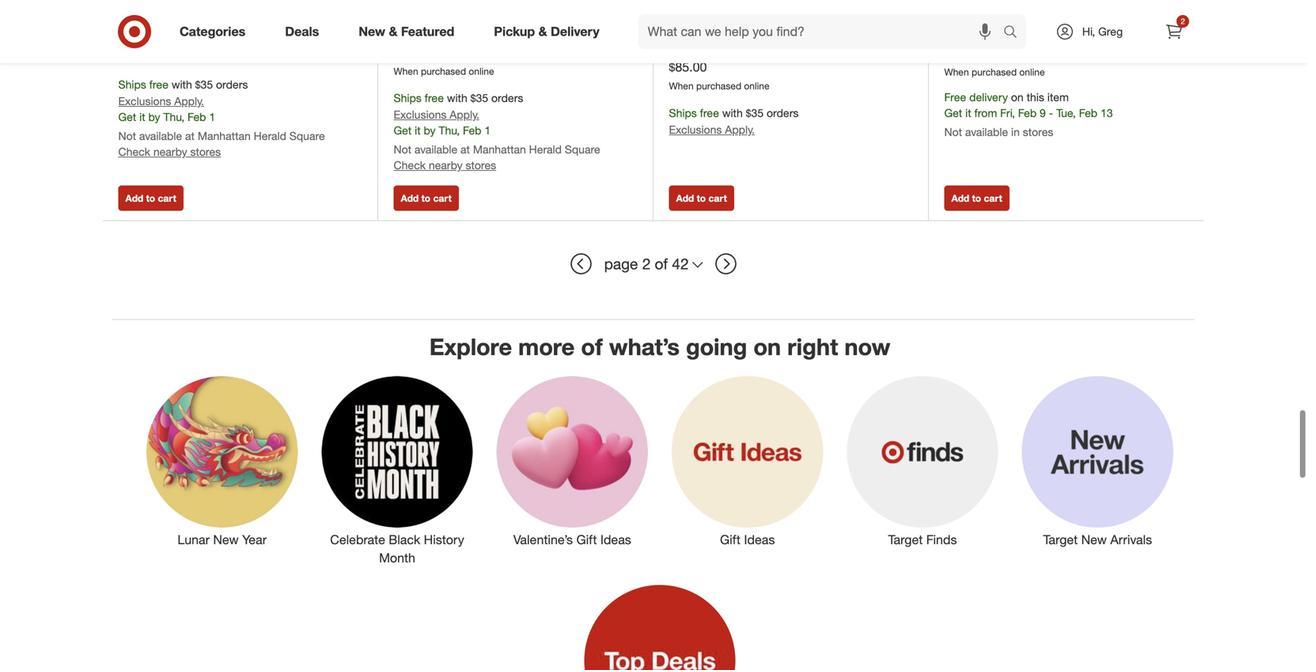 Task type: locate. For each thing, give the bounding box(es) containing it.
2 room essentials link from the left
[[669, 4, 756, 20]]

essentials inside room essentials new at ¬
[[702, 5, 752, 19]]

history
[[424, 532, 464, 548]]

of
[[655, 255, 668, 273], [581, 333, 603, 361]]

1 horizontal spatial $35
[[471, 91, 488, 105]]

it down $75.00 when purchased online
[[139, 110, 145, 124]]

hi,
[[1083, 25, 1096, 38]]

valentine's gift ideas
[[514, 532, 632, 548]]

in
[[1012, 125, 1020, 139]]

1 horizontal spatial get
[[394, 123, 412, 137]]

2 & from the left
[[539, 24, 547, 39]]

ships down $85.00
[[669, 106, 697, 120]]

threshold
[[945, 6, 994, 20]]

0 horizontal spatial exclusions
[[118, 94, 171, 108]]

2 horizontal spatial $35
[[746, 106, 764, 120]]

2 horizontal spatial exclusions
[[669, 123, 722, 136]]

0 horizontal spatial exclusions apply. button
[[118, 93, 204, 109]]

threshold only at
[[945, 6, 1036, 20]]

on left 'right'
[[754, 333, 781, 361]]

when down '$75.00'
[[118, 52, 143, 63]]

apply. down $85.00 when purchased online
[[725, 123, 755, 136]]

manhattan
[[198, 129, 251, 143], [473, 142, 526, 156]]

room up $85.00
[[669, 5, 699, 19]]

only
[[1001, 6, 1024, 20]]

with down $85.00 when purchased online
[[723, 106, 743, 120]]

0 horizontal spatial ships free with $35 orders exclusions apply. get it by thu, feb 1 not available at manhattan herald square check nearby stores
[[118, 78, 325, 159]]

free down $85.00 when purchased online
[[700, 106, 719, 120]]

on left this
[[1012, 90, 1024, 104]]

-
[[1049, 106, 1054, 120]]

ideas inside "link"
[[601, 532, 632, 548]]

more
[[519, 333, 575, 361]]

available
[[966, 125, 1009, 139], [139, 129, 182, 143], [415, 142, 458, 156]]

2 gift from the left
[[720, 532, 741, 548]]

new & featured
[[359, 24, 455, 39]]

2 target from the left
[[1044, 532, 1078, 548]]

of inside dropdown button
[[655, 255, 668, 273]]

exclusions apply. button down $85.00 when purchased online
[[669, 122, 755, 138]]

3 cart from the left
[[709, 192, 727, 204]]

2 horizontal spatial free
[[700, 106, 719, 120]]

thu, for exclusions apply. button associated with the right check nearby stores button
[[439, 123, 460, 137]]

with down $75.00 when purchased online
[[172, 78, 192, 91]]

search
[[997, 25, 1035, 41]]

essentials up $85.00 when purchased online
[[702, 5, 752, 19]]

& left featured
[[389, 24, 398, 39]]

feb down when purchased online
[[463, 123, 482, 137]]

when down new & featured
[[394, 65, 418, 77]]

add to cart button for $425.00
[[945, 186, 1010, 211]]

to
[[146, 192, 155, 204], [422, 192, 431, 204], [697, 192, 706, 204], [973, 192, 982, 204]]

explore more of what's going on right now
[[430, 333, 891, 361]]

0 vertical spatial on
[[1012, 90, 1024, 104]]

pickup
[[494, 24, 535, 39]]

0 horizontal spatial 1
[[209, 110, 215, 124]]

free for exclusions apply. button associated with the right check nearby stores button
[[425, 91, 444, 105]]

9
[[443, 21, 448, 33], [1040, 106, 1046, 120]]

herald
[[254, 129, 286, 143], [529, 142, 562, 156]]

deals link
[[272, 14, 339, 49]]

2 essentials from the left
[[702, 5, 752, 19]]

1 horizontal spatial room
[[669, 5, 699, 19]]

0 vertical spatial of
[[655, 255, 668, 273]]

apply. down when purchased online
[[450, 108, 480, 121]]

it down when purchased online
[[415, 123, 421, 137]]

1 horizontal spatial 1
[[485, 123, 491, 137]]

check nearby stores button
[[118, 144, 221, 160], [394, 157, 496, 173]]

1 room essentials link from the left
[[118, 4, 205, 20]]

2 horizontal spatial it
[[966, 106, 972, 120]]

&
[[389, 24, 398, 39], [539, 24, 547, 39]]

0 horizontal spatial gift
[[577, 532, 597, 548]]

online down pickup
[[469, 65, 494, 77]]

purchased up delivery at the right top of page
[[972, 66, 1017, 78]]

1 horizontal spatial 9
[[1040, 106, 1046, 120]]

room essentials link up $85.00
[[669, 4, 756, 20]]

target for target new arrivals
[[1044, 532, 1078, 548]]

0 horizontal spatial of
[[581, 333, 603, 361]]

online for $85.00
[[744, 80, 770, 92]]

1 horizontal spatial with
[[447, 91, 468, 105]]

on
[[1012, 90, 1024, 104], [754, 333, 781, 361]]

not
[[945, 125, 963, 139], [118, 129, 136, 143], [394, 142, 412, 156]]

gift ideas
[[720, 532, 775, 548]]

celebrate black history month
[[330, 532, 464, 566]]

& for pickup
[[539, 24, 547, 39]]

ships free with $35 orders exclusions apply. get it by thu, feb 1 not available at manhattan herald square check nearby stores
[[118, 78, 325, 159], [394, 91, 601, 172]]

1 horizontal spatial ideas
[[744, 532, 775, 548]]

gift
[[577, 532, 597, 548], [720, 532, 741, 548]]

room
[[118, 5, 148, 19], [669, 5, 699, 19]]

delivery
[[551, 24, 600, 39]]

2 room from the left
[[669, 5, 699, 19]]

$35 down $85.00 when purchased online
[[746, 106, 764, 120]]

exclusions down $75.00 when purchased online
[[118, 94, 171, 108]]

target finds
[[889, 532, 957, 548]]

online up this
[[1020, 66, 1045, 78]]

1 cart from the left
[[158, 192, 176, 204]]

free down when purchased online
[[425, 91, 444, 105]]

0 horizontal spatial with
[[172, 78, 192, 91]]

0 horizontal spatial it
[[139, 110, 145, 124]]

1 & from the left
[[389, 24, 398, 39]]

2 right greg
[[1181, 16, 1186, 26]]

4 cart from the left
[[984, 192, 1003, 204]]

2 right page
[[643, 255, 651, 273]]

online
[[193, 52, 219, 63], [469, 65, 494, 77], [1020, 66, 1045, 78], [744, 80, 770, 92]]

2 cart from the left
[[433, 192, 452, 204]]

new left year
[[213, 532, 239, 548]]

1 to from the left
[[146, 192, 155, 204]]

on inside free delivery on this item get it from fri, feb 9 - tue, feb 13 not available in stores
[[1012, 90, 1024, 104]]

1 horizontal spatial of
[[655, 255, 668, 273]]

apply. inside ships free with $35 orders exclusions apply.
[[725, 123, 755, 136]]

room essentials link for when purchased online
[[118, 4, 205, 20]]

by
[[148, 110, 160, 124], [424, 123, 436, 137]]

cart for $85.00
[[709, 192, 727, 204]]

0 horizontal spatial not
[[118, 129, 136, 143]]

free inside ships free with $35 orders exclusions apply.
[[700, 106, 719, 120]]

target
[[889, 532, 923, 548], [1044, 532, 1078, 548]]

1 horizontal spatial 2
[[1181, 16, 1186, 26]]

of left 42
[[655, 255, 668, 273]]

1 horizontal spatial essentials
[[702, 5, 752, 19]]

0 horizontal spatial ideas
[[601, 532, 632, 548]]

3 add to cart from the left
[[676, 192, 727, 204]]

page 2 of 42 button
[[597, 247, 710, 281]]

when down $85.00
[[669, 80, 694, 92]]

4 to from the left
[[973, 192, 982, 204]]

0 horizontal spatial target
[[889, 532, 923, 548]]

when down $425.00
[[945, 66, 969, 78]]

0 horizontal spatial $35
[[195, 78, 213, 91]]

2 horizontal spatial available
[[966, 125, 1009, 139]]

0 horizontal spatial orders
[[216, 78, 248, 91]]

2 to from the left
[[422, 192, 431, 204]]

celebrate black history month link
[[310, 373, 485, 567]]

1 vertical spatial 9
[[1040, 106, 1046, 120]]

1 vertical spatial 2
[[643, 255, 651, 273]]

target for target finds
[[889, 532, 923, 548]]

1 ideas from the left
[[601, 532, 632, 548]]

0 horizontal spatial ships
[[118, 78, 146, 91]]

exclusions apply. button for the left check nearby stores button
[[118, 93, 204, 109]]

target new arrivals link
[[1011, 373, 1186, 549]]

exclusions down $85.00 when purchased online
[[669, 123, 722, 136]]

1 room from the left
[[118, 5, 148, 19]]

online inside $425.00 when purchased online
[[1020, 66, 1045, 78]]

orders
[[216, 78, 248, 91], [492, 91, 524, 105], [767, 106, 799, 120]]

$35 for exclusions apply. button associated with the right check nearby stores button
[[471, 91, 488, 105]]

online inside $75.00 when purchased online
[[193, 52, 219, 63]]

exclusions
[[118, 94, 171, 108], [394, 108, 447, 121], [669, 123, 722, 136]]

purchased down '$75.00'
[[146, 52, 191, 63]]

valentine's gift ideas link
[[485, 373, 660, 549]]

add to cart button
[[118, 186, 184, 211], [394, 186, 459, 211], [669, 186, 734, 211], [945, 186, 1010, 211]]

ships down when purchased online
[[394, 91, 422, 105]]

it left from
[[966, 106, 972, 120]]

1 horizontal spatial free
[[425, 91, 444, 105]]

4 add from the left
[[952, 192, 970, 204]]

0 horizontal spatial room essentials link
[[118, 4, 205, 20]]

2 horizontal spatial get
[[945, 106, 963, 120]]

year
[[242, 532, 267, 548]]

free
[[945, 90, 967, 104]]

month
[[379, 550, 416, 566]]

thu, down $75.00 when purchased online
[[163, 110, 185, 124]]

10 link
[[945, 21, 1189, 34]]

new left ¬
[[759, 5, 782, 19]]

online inside $85.00 when purchased online
[[744, 80, 770, 92]]

$35 down $75.00 when purchased online
[[195, 78, 213, 91]]

1 horizontal spatial &
[[539, 24, 547, 39]]

orders down $85.00 when purchased online
[[767, 106, 799, 120]]

0 horizontal spatial thu,
[[163, 110, 185, 124]]

& right pickup
[[539, 24, 547, 39]]

of right more
[[581, 333, 603, 361]]

4 add to cart from the left
[[952, 192, 1003, 204]]

1 vertical spatial of
[[581, 333, 603, 361]]

nearby
[[153, 145, 187, 159], [429, 158, 463, 172]]

1 add from the left
[[125, 192, 143, 204]]

orders down pickup
[[492, 91, 524, 105]]

0 horizontal spatial 9
[[443, 21, 448, 33]]

0 horizontal spatial &
[[389, 24, 398, 39]]

1 gift from the left
[[577, 532, 597, 548]]

9 link
[[394, 20, 638, 34]]

0 horizontal spatial room
[[118, 5, 148, 19]]

2 horizontal spatial with
[[723, 106, 743, 120]]

purchased inside $425.00 when purchased online
[[972, 66, 1017, 78]]

purchased inside $75.00 when purchased online
[[146, 52, 191, 63]]

$85.00 when purchased online
[[669, 59, 770, 92]]

1 horizontal spatial square
[[565, 142, 601, 156]]

valentine's
[[514, 532, 573, 548]]

free
[[149, 78, 169, 91], [425, 91, 444, 105], [700, 106, 719, 120]]

free down $75.00 when purchased online
[[149, 78, 169, 91]]

¬
[[797, 4, 808, 20]]

get down '$75.00'
[[118, 110, 136, 124]]

to for $425.00
[[973, 192, 982, 204]]

purchased inside $85.00 when purchased online
[[697, 80, 742, 92]]

2 horizontal spatial orders
[[767, 106, 799, 120]]

1 horizontal spatial manhattan
[[473, 142, 526, 156]]

going
[[686, 333, 748, 361]]

exclusions down when purchased online
[[394, 108, 447, 121]]

3 add from the left
[[676, 192, 694, 204]]

0 vertical spatial 9
[[443, 21, 448, 33]]

exclusions apply. button down $75.00 when purchased online
[[118, 93, 204, 109]]

0 horizontal spatial nearby
[[153, 145, 187, 159]]

9 left the -
[[1040, 106, 1046, 120]]

with inside ships free with $35 orders exclusions apply.
[[723, 106, 743, 120]]

1 horizontal spatial exclusions apply. button
[[394, 107, 480, 123]]

0 vertical spatial 2
[[1181, 16, 1186, 26]]

2 link
[[1157, 14, 1192, 49]]

it inside free delivery on this item get it from fri, feb 9 - tue, feb 13 not available in stores
[[966, 106, 972, 120]]

online down categories at the left top of the page
[[193, 52, 219, 63]]

categories
[[180, 24, 246, 39]]

fri,
[[1001, 106, 1015, 120]]

What can we help you find? suggestions appear below search field
[[639, 14, 1008, 49]]

when inside $85.00 when purchased online
[[669, 80, 694, 92]]

3 add to cart button from the left
[[669, 186, 734, 211]]

1 horizontal spatial check nearby stores button
[[394, 157, 496, 173]]

by down when purchased online
[[424, 123, 436, 137]]

stores inside free delivery on this item get it from fri, feb 9 - tue, feb 13 not available in stores
[[1023, 125, 1054, 139]]

3 to from the left
[[697, 192, 706, 204]]

1 add to cart button from the left
[[118, 186, 184, 211]]

1 horizontal spatial gift
[[720, 532, 741, 548]]

add for $75.00
[[125, 192, 143, 204]]

target left arrivals
[[1044, 532, 1078, 548]]

apply. down $75.00 when purchased online
[[174, 94, 204, 108]]

$35
[[195, 78, 213, 91], [471, 91, 488, 105], [746, 106, 764, 120]]

4 add to cart button from the left
[[945, 186, 1010, 211]]

1 horizontal spatial on
[[1012, 90, 1024, 104]]

explore
[[430, 333, 512, 361]]

ships down '$75.00'
[[118, 78, 146, 91]]

it
[[966, 106, 972, 120], [139, 110, 145, 124], [415, 123, 421, 137]]

not inside free delivery on this item get it from fri, feb 9 - tue, feb 13 not available in stores
[[945, 125, 963, 139]]

search button
[[997, 14, 1035, 52]]

get down the free
[[945, 106, 963, 120]]

get
[[945, 106, 963, 120], [118, 110, 136, 124], [394, 123, 412, 137]]

by down $75.00 when purchased online
[[148, 110, 160, 124]]

essentials for room essentials new at ¬
[[702, 5, 752, 19]]

purchased
[[146, 52, 191, 63], [421, 65, 466, 77], [972, 66, 1017, 78], [697, 80, 742, 92]]

1 horizontal spatial thu,
[[439, 123, 460, 137]]

when inside $75.00 when purchased online
[[118, 52, 143, 63]]

1 horizontal spatial exclusions
[[394, 108, 447, 121]]

0 horizontal spatial herald
[[254, 129, 286, 143]]

9 up when purchased online
[[443, 21, 448, 33]]

exclusions apply. button
[[118, 93, 204, 109], [394, 107, 480, 123], [669, 122, 755, 138]]

online up ships free with $35 orders exclusions apply.
[[744, 80, 770, 92]]

1 target from the left
[[889, 532, 923, 548]]

when for $425.00
[[945, 66, 969, 78]]

$75.00
[[118, 31, 156, 46]]

purchased down featured
[[421, 65, 466, 77]]

with down when purchased online
[[447, 91, 468, 105]]

0 horizontal spatial get
[[118, 110, 136, 124]]

2 horizontal spatial stores
[[1023, 125, 1054, 139]]

1 horizontal spatial nearby
[[429, 158, 463, 172]]

1 add to cart from the left
[[125, 192, 176, 204]]

1 horizontal spatial available
[[415, 142, 458, 156]]

0 horizontal spatial free
[[149, 78, 169, 91]]

exclusions apply. button for the right check nearby stores button
[[394, 107, 480, 123]]

target left finds
[[889, 532, 923, 548]]

ideas
[[601, 532, 632, 548], [744, 532, 775, 548]]

$85.00
[[669, 59, 707, 75]]

1 horizontal spatial room essentials link
[[669, 4, 756, 20]]

0 horizontal spatial essentials
[[151, 5, 201, 19]]

$35 down when purchased online
[[471, 91, 488, 105]]

1 essentials from the left
[[151, 5, 201, 19]]

essentials
[[151, 5, 201, 19], [702, 5, 752, 19]]

when
[[118, 52, 143, 63], [394, 65, 418, 77], [945, 66, 969, 78], [669, 80, 694, 92]]

threshold link
[[945, 5, 998, 21]]

1 horizontal spatial check
[[394, 158, 426, 172]]

new & featured link
[[345, 14, 474, 49]]

square
[[290, 129, 325, 143], [565, 142, 601, 156]]

2 horizontal spatial not
[[945, 125, 963, 139]]

0 horizontal spatial by
[[148, 110, 160, 124]]

thu, down when purchased online
[[439, 123, 460, 137]]

get down when purchased online
[[394, 123, 412, 137]]

what's
[[609, 333, 680, 361]]

exclusions inside ships free with $35 orders exclusions apply.
[[669, 123, 722, 136]]

0 horizontal spatial 2
[[643, 255, 651, 273]]

with
[[172, 78, 192, 91], [447, 91, 468, 105], [723, 106, 743, 120]]

1 horizontal spatial target
[[1044, 532, 1078, 548]]

get inside free delivery on this item get it from fri, feb 9 - tue, feb 13 not available in stores
[[945, 106, 963, 120]]

lunar new year
[[178, 532, 267, 548]]

room inside room essentials new at ¬
[[669, 5, 699, 19]]

0 horizontal spatial on
[[754, 333, 781, 361]]

purchased down $85.00
[[697, 80, 742, 92]]

essentials up $75.00 when purchased online
[[151, 5, 201, 19]]

when inside $425.00 when purchased online
[[945, 66, 969, 78]]

room up '$75.00'
[[118, 5, 148, 19]]

exclusions apply. button down when purchased online
[[394, 107, 480, 123]]

add to cart for $425.00
[[952, 192, 1003, 204]]

2 horizontal spatial apply.
[[725, 123, 755, 136]]

arrivals
[[1111, 532, 1153, 548]]

9 inside free delivery on this item get it from fri, feb 9 - tue, feb 13 not available in stores
[[1040, 106, 1046, 120]]

room essentials link for ¬
[[669, 4, 756, 20]]

room essentials link up $75.00 when purchased online
[[118, 4, 205, 20]]

orders down categories link
[[216, 78, 248, 91]]

to for $75.00
[[146, 192, 155, 204]]

new inside room essentials new at ¬
[[759, 5, 782, 19]]

delivery
[[970, 90, 1008, 104]]

2 horizontal spatial ships
[[669, 106, 697, 120]]



Task type: vqa. For each thing, say whether or not it's contained in the screenshot.
within in the only ships with $35 orders free shipping * * exclusions apply. in stock at  san jose oakridge ready within 2 hours with pickup
no



Task type: describe. For each thing, give the bounding box(es) containing it.
gift ideas link
[[660, 373, 835, 549]]

tue,
[[1057, 106, 1076, 120]]

room essentials
[[118, 5, 201, 19]]

room for room essentials new at ¬
[[669, 5, 699, 19]]

celebrate
[[330, 532, 385, 548]]

2 horizontal spatial exclusions apply. button
[[669, 122, 755, 138]]

page 2 of 42
[[604, 255, 689, 273]]

cart for $425.00
[[984, 192, 1003, 204]]

free for exclusions apply. button related to the left check nearby stores button
[[149, 78, 169, 91]]

10
[[994, 22, 1004, 33]]

0 horizontal spatial apply.
[[174, 94, 204, 108]]

cart for $75.00
[[158, 192, 176, 204]]

1 horizontal spatial ships
[[394, 91, 422, 105]]

when for $85.00
[[669, 80, 694, 92]]

add to cart for $85.00
[[676, 192, 727, 204]]

exclusions for exclusions apply. button associated with the right check nearby stores button
[[394, 108, 447, 121]]

& for new
[[389, 24, 398, 39]]

get for the left check nearby stores button
[[118, 110, 136, 124]]

when for $75.00
[[118, 52, 143, 63]]

0 horizontal spatial stores
[[190, 145, 221, 159]]

new left arrivals
[[1082, 532, 1107, 548]]

now
[[845, 333, 891, 361]]

0 horizontal spatial square
[[290, 129, 325, 143]]

1 horizontal spatial it
[[415, 123, 421, 137]]

ships free with $35 orders exclusions apply.
[[669, 106, 799, 136]]

1 horizontal spatial herald
[[529, 142, 562, 156]]

available inside free delivery on this item get it from fri, feb 9 - tue, feb 13 not available in stores
[[966, 125, 1009, 139]]

greg
[[1099, 25, 1123, 38]]

when purchased online
[[394, 65, 494, 77]]

add to cart button for $75.00
[[118, 186, 184, 211]]

purchased for $425.00
[[972, 66, 1017, 78]]

$425.00
[[945, 45, 990, 60]]

online for $75.00
[[193, 52, 219, 63]]

0 horizontal spatial check
[[118, 145, 150, 159]]

ships inside ships free with $35 orders exclusions apply.
[[669, 106, 697, 120]]

1 horizontal spatial by
[[424, 123, 436, 137]]

target finds link
[[835, 373, 1011, 549]]

add for $85.00
[[676, 192, 694, 204]]

featured
[[401, 24, 455, 39]]

2 inside dropdown button
[[643, 255, 651, 273]]

thu, for exclusions apply. button related to the left check nearby stores button
[[163, 110, 185, 124]]

to for $85.00
[[697, 192, 706, 204]]

13
[[1101, 106, 1113, 120]]

get for the right check nearby stores button
[[394, 123, 412, 137]]

1 horizontal spatial stores
[[466, 158, 496, 172]]

pickup & delivery
[[494, 24, 600, 39]]

1 horizontal spatial apply.
[[450, 108, 480, 121]]

$35 inside ships free with $35 orders exclusions apply.
[[746, 106, 764, 120]]

target new arrivals
[[1044, 532, 1153, 548]]

1 vertical spatial on
[[754, 333, 781, 361]]

of for 2
[[655, 255, 668, 273]]

purchased for $75.00
[[146, 52, 191, 63]]

0 horizontal spatial check nearby stores button
[[118, 144, 221, 160]]

free delivery on this item get it from fri, feb 9 - tue, feb 13 not available in stores
[[945, 90, 1113, 139]]

hi, greg
[[1083, 25, 1123, 38]]

feb down $75.00 when purchased online
[[188, 110, 206, 124]]

online for $425.00
[[1020, 66, 1045, 78]]

gift inside "link"
[[577, 532, 597, 548]]

add for $425.00
[[952, 192, 970, 204]]

0 horizontal spatial available
[[139, 129, 182, 143]]

2 add from the left
[[401, 192, 419, 204]]

add to cart button for $85.00
[[669, 186, 734, 211]]

room essentials new at ¬
[[669, 4, 808, 20]]

0 horizontal spatial manhattan
[[198, 129, 251, 143]]

feb left 13
[[1079, 106, 1098, 120]]

add to cart for $75.00
[[125, 192, 176, 204]]

page
[[604, 255, 638, 273]]

finds
[[927, 532, 957, 548]]

lunar
[[178, 532, 210, 548]]

1 horizontal spatial orders
[[492, 91, 524, 105]]

$75.00 when purchased online
[[118, 31, 219, 63]]

$425.00 when purchased online
[[945, 45, 1045, 78]]

room for room essentials
[[118, 5, 148, 19]]

item
[[1048, 90, 1069, 104]]

essentials for room essentials
[[151, 5, 201, 19]]

lunar new year link
[[135, 373, 310, 549]]

$35 for exclusions apply. button related to the left check nearby stores button
[[195, 78, 213, 91]]

2 ideas from the left
[[744, 532, 775, 548]]

at inside room essentials new at ¬
[[785, 5, 794, 19]]

2 add to cart from the left
[[401, 192, 452, 204]]

right
[[788, 333, 839, 361]]

1 horizontal spatial not
[[394, 142, 412, 156]]

from
[[975, 106, 998, 120]]

categories link
[[166, 14, 265, 49]]

of for more
[[581, 333, 603, 361]]

2 add to cart button from the left
[[394, 186, 459, 211]]

new left featured
[[359, 24, 386, 39]]

black
[[389, 532, 420, 548]]

orders inside ships free with $35 orders exclusions apply.
[[767, 106, 799, 120]]

purchased for $85.00
[[697, 80, 742, 92]]

this
[[1027, 90, 1045, 104]]

1 horizontal spatial ships free with $35 orders exclusions apply. get it by thu, feb 1 not available at manhattan herald square check nearby stores
[[394, 91, 601, 172]]

exclusions for exclusions apply. button related to the left check nearby stores button
[[118, 94, 171, 108]]

feb down this
[[1019, 106, 1037, 120]]

pickup & delivery link
[[481, 14, 620, 49]]

deals
[[285, 24, 319, 39]]

42
[[672, 255, 689, 273]]



